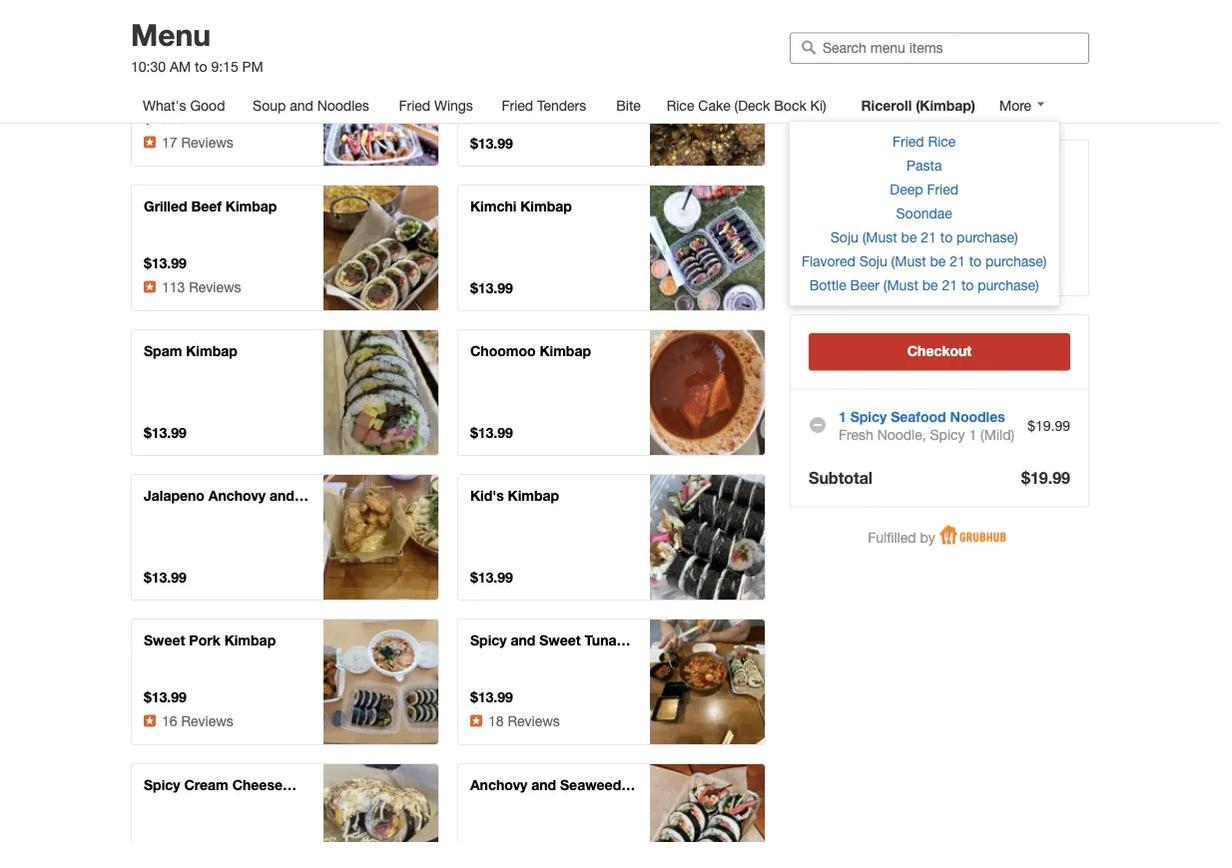 Task type: describe. For each thing, give the bounding box(es) containing it.
fried for tenders
[[502, 97, 533, 114]]

1 vertical spatial (must
[[891, 253, 926, 270]]

flavored
[[802, 253, 856, 270]]

10-
[[937, 233, 958, 249]]

up
[[872, 164, 889, 181]]

and inside 'jalapeno anchovy and seaweed kimbap'
[[270, 488, 295, 504]]

0 horizontal spatial soju
[[831, 229, 859, 246]]

0 horizontal spatial rice
[[667, 97, 694, 114]]

kid's kimbap
[[470, 488, 559, 504]]

ca
[[839, 182, 858, 199]]

change button
[[839, 254, 881, 272]]

spicy inside spicy and sweet tuna kimbap
[[470, 633, 507, 649]]

add for spicy and sweet tuna kimbap
[[671, 665, 697, 682]]

pick up at
[[839, 164, 905, 181]]

good
[[190, 97, 225, 114]]

5 add to cart from the top
[[671, 810, 744, 826]]

and for soup
[[290, 97, 313, 114]]

choomoo
[[470, 343, 536, 359]]

17 reviews
[[162, 134, 234, 150]]

(mild)
[[981, 426, 1015, 443]]

spicy cream cheese kimbap
[[144, 777, 283, 812]]

order
[[839, 233, 877, 249]]

kimbap inside spicy cream cheese kimbap
[[144, 795, 195, 812]]

kimchi
[[470, 198, 517, 215]]

soondae link
[[790, 202, 1059, 226]]

pick
[[839, 164, 868, 181]]

riceroll (kimbap)
[[861, 97, 976, 114]]

0 vertical spatial (must
[[863, 229, 897, 246]]

cart for spicy and sweet tuna kimbap
[[717, 665, 744, 682]]

noodles inside tab list
[[317, 97, 369, 114]]

9:15
[[211, 58, 238, 75]]

bottle beer (must be 21 to purchase) link
[[790, 274, 1059, 298]]

anchovy inside the anchovy and seaweed kimbap
[[470, 777, 528, 794]]

fried tenders
[[502, 97, 587, 114]]

choomoo kimbap
[[470, 343, 591, 359]]

spicy and sweet tuna kimbap
[[470, 633, 617, 667]]

fulfilled by
[[868, 529, 935, 546]]

pm
[[242, 58, 263, 75]]

rice cake (deck bock ki)
[[667, 97, 827, 114]]

noodles inside 1 spicy seafood noodles fresh noodle, spicy 1 (mild)
[[950, 408, 1005, 425]]

17
[[162, 134, 177, 150]]

fresh
[[839, 426, 874, 443]]

0 vertical spatial purchase)
[[957, 229, 1018, 246]]

ki)
[[810, 97, 827, 114]]

change
[[839, 256, 881, 270]]

irvine,
[[1017, 164, 1055, 181]]

riceroll
[[861, 97, 912, 114]]

sweet inside spicy and sweet tuna kimbap
[[540, 633, 581, 649]]

rice inside fried rice pasta deep fried soondae soju (must be 21 to purchase) flavored soju (must be 21 to purchase) bottle beer (must be 21 to purchase)
[[928, 133, 956, 150]]

$13.99 up '17'
[[144, 110, 187, 126]]

culver
[[952, 164, 992, 181]]

0 vertical spatial be
[[901, 229, 917, 246]]

jalapeno anchovy and seaweed kimbap
[[144, 488, 295, 522]]

chanchan kimbap
[[144, 53, 267, 70]]

cake
[[698, 97, 731, 114]]

2 vertical spatial be
[[922, 277, 938, 294]]

fried for rice
[[893, 133, 924, 150]]

soondae
[[896, 205, 953, 222]]

add for choomoo kimbap
[[671, 375, 697, 392]]

fulfilled
[[868, 529, 916, 546]]

1 vertical spatial purchase)
[[986, 253, 1047, 270]]

subtotal
[[809, 469, 873, 488]]

1 spicy seafood noodles fresh noodle, spicy 1 (mild)
[[839, 408, 1015, 443]]

spicy inside spicy cream cheese kimbap
[[144, 777, 180, 794]]

fried for wings
[[399, 97, 431, 114]]

bock
[[774, 97, 807, 114]]

5 cart from the top
[[717, 810, 744, 826]]

in
[[922, 233, 933, 249]]

what's
[[143, 97, 186, 114]]

by
[[920, 529, 935, 546]]

fried down 14250
[[927, 181, 959, 198]]

spam kimbap
[[144, 343, 237, 359]]

menu 10:30 am to 9:15 pm
[[131, 16, 263, 75]]

seaweed inside 'jalapeno anchovy and seaweed kimbap'
[[144, 506, 205, 522]]

kid's
[[470, 488, 504, 504]]

1 sweet from the left
[[144, 633, 185, 649]]

more menu
[[789, 121, 1060, 307]]

am
[[170, 58, 191, 75]]

jalapeno
[[144, 488, 205, 504]]

chanchan
[[144, 53, 211, 70]]

0 vertical spatial 1
[[839, 408, 847, 425]]

cart for kimchi kimbap
[[717, 231, 744, 247]]

pasta
[[907, 157, 942, 174]]

anchovy and seaweed kimbap
[[470, 777, 621, 812]]

2 vertical spatial (must
[[884, 277, 919, 294]]

seaweed inside the anchovy and seaweed kimbap
[[560, 777, 621, 794]]

$13.99 down kid's
[[470, 570, 513, 586]]

kimbap inside spicy and sweet tuna kimbap
[[470, 651, 522, 667]]

kimbap inside the anchovy and seaweed kimbap
[[470, 795, 522, 812]]

pasta link
[[790, 154, 1059, 178]]

pork
[[189, 633, 220, 649]]

add for kimchi kimbap
[[671, 231, 697, 247]]

anchovy inside 'jalapeno anchovy and seaweed kimbap'
[[209, 488, 266, 504]]



Task type: vqa. For each thing, say whether or not it's contained in the screenshot.
riceroll (kimbap)
yes



Task type: locate. For each thing, give the bounding box(es) containing it.
0 vertical spatial anchovy
[[209, 488, 266, 504]]

noodles right soup
[[317, 97, 369, 114]]

fried rice link
[[790, 130, 1059, 154]]

1 horizontal spatial soju
[[860, 253, 888, 270]]

cream
[[184, 777, 228, 794]]

fried left the tenders
[[502, 97, 533, 114]]

anchovy
[[209, 488, 266, 504], [470, 777, 528, 794]]

add to cart for choomoo kimbap
[[671, 375, 744, 392]]

bottle
[[810, 277, 847, 294]]

and for spicy
[[511, 633, 536, 649]]

soju up flavored
[[831, 229, 859, 246]]

0 vertical spatial 21
[[921, 229, 937, 246]]

sweet left pork
[[144, 633, 185, 649]]

add for kid's kimbap
[[671, 520, 697, 537]]

soup and noodles
[[253, 97, 369, 114]]

kimbap inside 'jalapeno anchovy and seaweed kimbap'
[[209, 506, 260, 522]]

fried up pasta
[[893, 133, 924, 150]]

20
[[958, 233, 973, 249]]

24 cart image
[[369, 105, 393, 129], [696, 105, 720, 129], [696, 250, 720, 273], [696, 539, 720, 563], [696, 684, 720, 708], [696, 829, 720, 844]]

add to cart
[[671, 231, 744, 247], [671, 375, 744, 392], [671, 520, 744, 537], [671, 665, 744, 682], [671, 810, 744, 826]]

1 up fresh
[[839, 408, 847, 425]]

checkout
[[908, 343, 972, 360]]

deep fried link
[[790, 178, 1059, 202]]

cart for choomoo kimbap
[[717, 375, 744, 392]]

1
[[839, 408, 847, 425], [969, 426, 977, 443]]

0 horizontal spatial 1
[[839, 408, 847, 425]]

1 vertical spatial noodles
[[950, 408, 1005, 425]]

spicy
[[851, 408, 887, 425], [930, 426, 965, 443], [470, 633, 507, 649], [144, 777, 180, 794]]

reviews
[[181, 134, 234, 150]]

1 add from the top
[[671, 231, 697, 247]]

1 horizontal spatial sweet
[[540, 633, 581, 649]]

and inside the anchovy and seaweed kimbap
[[532, 777, 556, 794]]

1 horizontal spatial seaweed
[[560, 777, 621, 794]]

2 vertical spatial purchase)
[[978, 277, 1039, 294]]

10:30
[[131, 58, 166, 75]]

3 cart from the top
[[717, 520, 744, 537]]

and for anchovy
[[532, 777, 556, 794]]

21 down 20
[[950, 253, 965, 270]]

tab list
[[131, 88, 1060, 307]]

(kimbap)
[[916, 97, 976, 114]]

bite
[[616, 97, 641, 114]]

and inside spicy and sweet tuna kimbap
[[511, 633, 536, 649]]

rice
[[667, 97, 694, 114], [928, 133, 956, 150]]

4 add to cart from the top
[[671, 665, 744, 682]]

fried wings
[[399, 97, 473, 114]]

be
[[901, 229, 917, 246], [930, 253, 946, 270], [922, 277, 938, 294]]

to inside menu 10:30 am to 9:15 pm
[[195, 58, 207, 75]]

0 horizontal spatial sweet
[[144, 633, 185, 649]]

$13.99
[[144, 110, 187, 126], [470, 135, 513, 152], [470, 280, 513, 297], [470, 425, 513, 441], [470, 570, 513, 586], [470, 689, 513, 706]]

be down 'flavored soju (must be 21 to purchase)' link
[[922, 277, 938, 294]]

sweet left tuna
[[540, 633, 581, 649]]

2 cart from the top
[[717, 375, 744, 392]]

menu
[[131, 16, 211, 52]]

add to cart for spicy and sweet tuna kimbap
[[671, 665, 744, 682]]

1 horizontal spatial 1
[[969, 426, 977, 443]]

what's good
[[143, 97, 225, 114]]

purchase)
[[957, 229, 1018, 246], [986, 253, 1047, 270], [978, 277, 1039, 294]]

$13.99 up choomoo
[[470, 280, 513, 297]]

ready
[[881, 233, 918, 249]]

0 vertical spatial noodles
[[317, 97, 369, 114]]

4 cart from the top
[[717, 665, 744, 682]]

0 vertical spatial rice
[[667, 97, 694, 114]]

add
[[671, 231, 697, 247], [671, 375, 697, 392], [671, 520, 697, 537], [671, 665, 697, 682], [671, 810, 697, 826]]

and
[[290, 97, 313, 114], [270, 488, 295, 504], [511, 633, 536, 649], [532, 777, 556, 794]]

1 horizontal spatial noodles
[[950, 408, 1005, 425]]

21 down 'flavored soju (must be 21 to purchase)' link
[[942, 277, 958, 294]]

1 vertical spatial 1
[[969, 426, 977, 443]]

Search menu items text field
[[823, 39, 1080, 57]]

0 vertical spatial seaweed
[[144, 506, 205, 522]]

21
[[921, 229, 937, 246], [950, 253, 965, 270], [942, 277, 958, 294]]

beef
[[191, 198, 222, 215]]

kimbap
[[215, 53, 267, 70], [226, 198, 277, 215], [521, 198, 572, 215], [186, 343, 237, 359], [540, 343, 591, 359], [508, 488, 559, 504], [209, 506, 260, 522], [224, 633, 276, 649], [470, 651, 522, 667], [144, 795, 195, 812], [470, 795, 522, 812]]

at
[[892, 164, 905, 181]]

grilled beef kimbap
[[144, 198, 277, 215]]

3 add to cart from the top
[[671, 520, 744, 537]]

1 vertical spatial soju
[[860, 253, 888, 270]]

soju
[[831, 229, 859, 246], [860, 253, 888, 270]]

beer
[[850, 277, 880, 294]]

flavored soju (must be 21 to purchase) link
[[790, 250, 1059, 274]]

$13.99 down the wings
[[470, 135, 513, 152]]

14250 culver dr, irvine, ca
[[839, 164, 1055, 199]]

(must down 'flavored soju (must be 21 to purchase)' link
[[884, 277, 919, 294]]

seafood
[[891, 408, 946, 425]]

1 horizontal spatial rice
[[928, 133, 956, 150]]

1 add to cart from the top
[[671, 231, 744, 247]]

1 vertical spatial $19.99
[[1022, 469, 1071, 488]]

0 horizontal spatial anchovy
[[209, 488, 266, 504]]

2 sweet from the left
[[540, 633, 581, 649]]

4 add from the top
[[671, 665, 697, 682]]

1 left (mild) at the right of the page
[[969, 426, 977, 443]]

0 horizontal spatial noodles
[[317, 97, 369, 114]]

(deck
[[735, 97, 770, 114]]

cheese
[[232, 777, 283, 794]]

to
[[195, 58, 207, 75], [940, 229, 953, 246], [701, 231, 713, 247], [969, 253, 982, 270], [962, 277, 974, 294], [701, 375, 713, 392], [701, 520, 713, 537], [701, 665, 713, 682], [701, 810, 713, 826]]

soup
[[253, 97, 286, 114]]

1 horizontal spatial anchovy
[[470, 777, 528, 794]]

2 vertical spatial 21
[[942, 277, 958, 294]]

tenders
[[537, 97, 587, 114]]

1 vertical spatial be
[[930, 253, 946, 270]]

deep
[[890, 181, 923, 198]]

1 vertical spatial seaweed
[[560, 777, 621, 794]]

$13.99 down spicy and sweet tuna kimbap
[[470, 689, 513, 706]]

add to cart for kimchi kimbap
[[671, 231, 744, 247]]

mins
[[977, 233, 1007, 249]]

order ready in 10-20 mins
[[839, 233, 1007, 249]]

fried left the wings
[[399, 97, 431, 114]]

5 add from the top
[[671, 810, 697, 826]]

sweet
[[144, 633, 185, 649], [540, 633, 581, 649]]

1 vertical spatial anchovy
[[470, 777, 528, 794]]

add to cart for kid's kimbap
[[671, 520, 744, 537]]

2 add from the top
[[671, 375, 697, 392]]

cart for kid's kimbap
[[717, 520, 744, 537]]

sweet pork kimbap
[[144, 633, 276, 649]]

noodles up (mild) at the right of the page
[[950, 408, 1005, 425]]

0 vertical spatial $19.99
[[1028, 417, 1071, 434]]

tuna
[[585, 633, 617, 649]]

dr,
[[996, 164, 1013, 181]]

0 vertical spatial soju
[[831, 229, 859, 246]]

grilled
[[144, 198, 187, 215]]

24 cart image
[[696, 394, 720, 418]]

fried
[[399, 97, 431, 114], [502, 97, 533, 114], [893, 133, 924, 150], [927, 181, 959, 198]]

2 add to cart from the top
[[671, 375, 744, 392]]

(must down "ready"
[[891, 253, 926, 270]]

0 horizontal spatial seaweed
[[144, 506, 205, 522]]

$13.99 up kid's
[[470, 425, 513, 441]]

(must up change button
[[863, 229, 897, 246]]

3 add from the top
[[671, 520, 697, 537]]

rice up pasta
[[928, 133, 956, 150]]

tab list containing what's good
[[131, 88, 1060, 307]]

14250
[[909, 164, 948, 181]]

checkout button
[[809, 334, 1071, 371]]

1 vertical spatial rice
[[928, 133, 956, 150]]

kimchi kimbap
[[470, 198, 572, 215]]

noodles
[[317, 97, 369, 114], [950, 408, 1005, 425]]

wings
[[434, 97, 473, 114]]

be left in
[[901, 229, 917, 246]]

1 cart from the top
[[717, 231, 744, 247]]

be down 10-
[[930, 253, 946, 270]]

rice left cake
[[667, 97, 694, 114]]

soju (must be 21 to purchase) link
[[790, 226, 1059, 250]]

noodle,
[[877, 426, 926, 443]]

soju up the beer
[[860, 253, 888, 270]]

1 vertical spatial 21
[[950, 253, 965, 270]]

more
[[1000, 97, 1032, 114]]

21 down soondae link
[[921, 229, 937, 246]]

spam
[[144, 343, 182, 359]]

fried rice pasta deep fried soondae soju (must be 21 to purchase) flavored soju (must be 21 to purchase) bottle beer (must be 21 to purchase)
[[802, 133, 1047, 294]]



